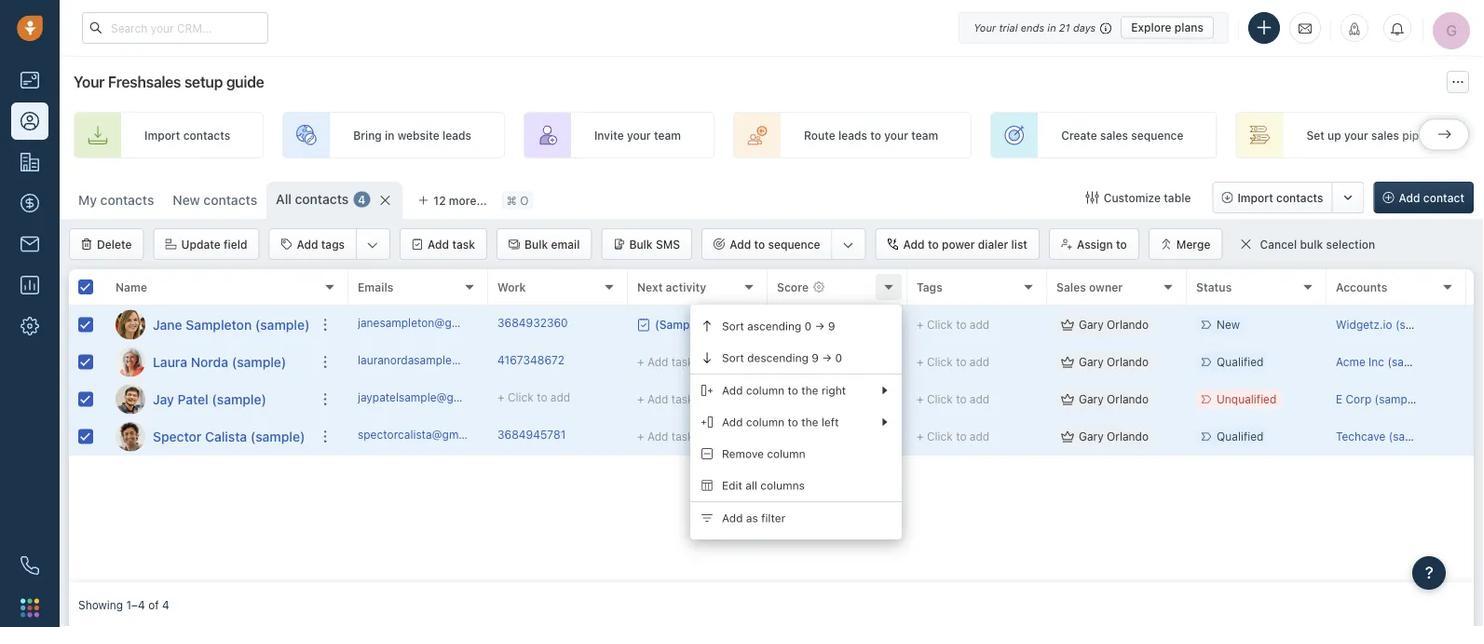 Task type: describe. For each thing, give the bounding box(es) containing it.
next
[[637, 280, 663, 293]]

create sales sequence
[[1061, 129, 1184, 142]]

customize
[[1104, 191, 1161, 204]]

acme inc (sample)
[[1336, 355, 1434, 368]]

delete
[[97, 238, 132, 251]]

import for 'import contacts' link
[[144, 129, 180, 142]]

next activity
[[637, 280, 707, 293]]

bulk email
[[525, 238, 580, 251]]

all contacts link
[[276, 190, 349, 209]]

new for new
[[1217, 318, 1240, 331]]

click for 41
[[927, 355, 953, 368]]

press space to deselect this row. row containing spector calista (sample)
[[69, 418, 348, 456]]

ascending
[[747, 320, 802, 333]]

sort ascending 0 → 9 menu item
[[690, 310, 902, 342]]

score
[[777, 280, 809, 293]]

the for right
[[802, 384, 819, 397]]

set
[[1307, 129, 1325, 142]]

freshsales
[[108, 73, 181, 91]]

spector calista (sample)
[[153, 429, 305, 444]]

merge
[[1177, 238, 1211, 251]]

(sample) for spector calista (sample)
[[250, 429, 305, 444]]

qualified for 41
[[1217, 355, 1264, 368]]

(sample) for jane sampleton (sample)
[[255, 317, 310, 332]]

jay patel (sample)
[[153, 391, 266, 407]]

j image for jane sampleton (sample)
[[116, 310, 145, 340]]

task for 18
[[672, 393, 694, 406]]

(sample) up acme inc (sample) link
[[1396, 318, 1442, 331]]

press space to deselect this row. row containing 18
[[348, 381, 1483, 418]]

right
[[822, 384, 846, 397]]

0 vertical spatial in
[[1048, 21, 1056, 34]]

invite your team
[[594, 129, 681, 142]]

your for your freshsales setup guide
[[74, 73, 105, 91]]

up
[[1328, 129, 1342, 142]]

contacts inside import contacts "button"
[[1277, 191, 1324, 204]]

norda
[[191, 354, 228, 369]]

explore plans link
[[1121, 16, 1214, 39]]

sort for sort descending 9 → 0
[[722, 351, 744, 364]]

sales
[[1057, 280, 1086, 293]]

add tags
[[297, 238, 345, 251]]

add to sequence group
[[702, 228, 866, 260]]

+ click to add for 41
[[917, 355, 990, 368]]

the for left
[[802, 416, 819, 429]]

menu containing sort ascending 0 → 9
[[690, 305, 902, 540]]

press space to deselect this row. row containing 54
[[348, 418, 1483, 456]]

gary for 41
[[1079, 355, 1104, 368]]

sort descending 9 → 0 menu item
[[690, 342, 902, 374]]

route leads to your team
[[804, 129, 939, 142]]

12
[[434, 194, 446, 207]]

54
[[777, 427, 796, 445]]

+ click to add for 18
[[917, 393, 990, 406]]

18
[[777, 390, 794, 408]]

j image for jay patel (sample)
[[116, 384, 145, 414]]

assign to button
[[1049, 228, 1139, 260]]

to inside button
[[1116, 238, 1127, 251]]

1 leads from the left
[[443, 129, 471, 142]]

+ add task for 41
[[637, 355, 694, 369]]

more...
[[449, 194, 487, 207]]

0 horizontal spatial in
[[385, 129, 395, 142]]

my contacts
[[78, 192, 154, 208]]

click for 18
[[927, 393, 953, 406]]

jaypatelsample@gmail.com link
[[358, 389, 501, 409]]

days
[[1073, 21, 1096, 34]]

2 sales from the left
[[1372, 129, 1399, 142]]

3684945781 link
[[498, 427, 566, 446]]

list
[[1012, 238, 1028, 251]]

tags
[[321, 238, 345, 251]]

cancel
[[1260, 238, 1297, 251]]

email
[[551, 238, 580, 251]]

contacts right "my"
[[100, 192, 154, 208]]

new for new contacts
[[173, 192, 200, 208]]

4 inside grid
[[716, 328, 723, 341]]

e
[[1336, 393, 1343, 406]]

(sample) for laura norda (sample)
[[232, 354, 286, 369]]

column for remove column
[[767, 447, 806, 460]]

explore plans
[[1131, 21, 1204, 34]]

to inside group
[[754, 238, 765, 251]]

1 orlando from the top
[[1107, 318, 1149, 331]]

add contact
[[1399, 191, 1465, 204]]

of
[[148, 598, 159, 611]]

(sample) for e corp (sample)
[[1375, 393, 1421, 406]]

gary for 18
[[1079, 393, 1104, 406]]

add for add as filter
[[722, 511, 743, 525]]

spectorcalista@gmail.com 3684945781
[[358, 428, 566, 441]]

1 sales from the left
[[1101, 129, 1128, 142]]

guide
[[226, 73, 264, 91]]

+ add task for 54
[[637, 430, 694, 443]]

add tags button
[[270, 229, 356, 259]]

orlando for 54
[[1107, 430, 1149, 443]]

orlando for 18
[[1107, 393, 1149, 406]]

customize table
[[1104, 191, 1191, 204]]

e corp (sample)
[[1336, 393, 1421, 406]]

add for add column to the right
[[722, 384, 743, 397]]

import contacts link
[[74, 112, 264, 158]]

showing
[[78, 598, 123, 611]]

customize table button
[[1074, 182, 1203, 213]]

add to sequence button
[[703, 229, 832, 259]]

jane sampleton (sample) link
[[153, 315, 310, 334]]

4167348672
[[498, 353, 565, 367]]

name row
[[69, 269, 348, 307]]

click for 54
[[927, 430, 953, 443]]

9 inside sort descending 9 → 0 "menu item"
[[812, 351, 819, 364]]

(sample) for acme inc (sample)
[[1388, 355, 1434, 368]]

press space to deselect this row. row containing 41
[[348, 344, 1483, 381]]

sequence for create sales sequence
[[1131, 129, 1184, 142]]

accounts
[[1336, 280, 1388, 293]]

task for 54
[[672, 430, 694, 443]]

cell for 54
[[1467, 418, 1483, 455]]

create sales sequence link
[[991, 112, 1217, 158]]

merge button
[[1149, 228, 1223, 260]]

gary orlando for 54
[[1079, 430, 1149, 443]]

acme inc (sample) link
[[1336, 355, 1434, 368]]

1 cell from the top
[[1467, 307, 1483, 343]]

+ add task for 18
[[637, 393, 694, 406]]

explore
[[1131, 21, 1172, 34]]

add to power dialer list
[[903, 238, 1028, 251]]

your inside invite your team link
[[627, 129, 651, 142]]

add for add to power dialer list
[[903, 238, 925, 251]]

inc
[[1369, 355, 1385, 368]]

sort ascending 0 → 9
[[722, 320, 835, 333]]

column for add column to the right
[[746, 384, 785, 397]]

widgetz.io (sample) link
[[1336, 318, 1442, 331]]

janesampleton@gmail.com
[[358, 316, 499, 329]]

(sample) for jay patel (sample)
[[212, 391, 266, 407]]

edit all columns
[[722, 479, 805, 492]]

jay
[[153, 391, 174, 407]]

all contacts 4
[[276, 191, 366, 207]]

import contacts for 'import contacts' link
[[144, 129, 230, 142]]

+ click to add for 54
[[917, 430, 990, 443]]

1 gary orlando from the top
[[1079, 318, 1149, 331]]

invite your team link
[[524, 112, 715, 158]]

bulk for bulk sms
[[629, 238, 653, 251]]

bulk sms
[[629, 238, 680, 251]]

owner
[[1089, 280, 1123, 293]]

add to power dialer list button
[[876, 228, 1040, 260]]

add for 54
[[970, 430, 990, 443]]

sort for sort ascending 0 → 9
[[722, 320, 744, 333]]

jaypatelsample@gmail.com + click to add
[[358, 391, 570, 404]]

pipeline
[[1403, 129, 1445, 142]]

41
[[777, 353, 793, 370]]

laura
[[153, 354, 187, 369]]

remove column menu item
[[690, 438, 902, 470]]

contacts inside grid
[[726, 328, 772, 341]]

gary orlando for 18
[[1079, 393, 1149, 406]]

12 more... button
[[408, 187, 497, 213]]

route leads to your team link
[[733, 112, 972, 158]]

bulk sms button
[[601, 228, 692, 260]]

container_wx8msf4aqz5i3rn1 image for 54
[[1061, 430, 1074, 443]]

Search your CRM... text field
[[82, 12, 268, 44]]

row group containing jane sampleton (sample)
[[69, 307, 348, 456]]



Task type: locate. For each thing, give the bounding box(es) containing it.
phone element
[[11, 547, 48, 584]]

1 vertical spatial import contacts
[[1238, 191, 1324, 204]]

contacts up descending
[[726, 328, 772, 341]]

jay patel (sample) link
[[153, 390, 266, 409]]

(sample) right the calista
[[250, 429, 305, 444]]

in right bring
[[385, 129, 395, 142]]

import contacts for import contacts "button"
[[1238, 191, 1324, 204]]

3684932360
[[498, 316, 568, 329]]

1 horizontal spatial your
[[974, 21, 996, 34]]

→ right 48
[[815, 320, 825, 333]]

sequence up customize table
[[1131, 129, 1184, 142]]

import up cancel
[[1238, 191, 1274, 204]]

add tags group
[[269, 228, 390, 260]]

row group
[[69, 307, 348, 456], [348, 307, 1483, 456]]

grid containing 48
[[69, 267, 1483, 582]]

new down status
[[1217, 318, 1240, 331]]

0 vertical spatial column
[[746, 384, 785, 397]]

your right invite
[[627, 129, 651, 142]]

add for add column to the left
[[722, 416, 743, 429]]

0 horizontal spatial leads
[[443, 129, 471, 142]]

2 horizontal spatial 4
[[716, 328, 723, 341]]

2 the from the top
[[802, 416, 819, 429]]

0 horizontal spatial 0
[[805, 320, 812, 333]]

1 vertical spatial the
[[802, 416, 819, 429]]

your right route
[[884, 129, 908, 142]]

2 vertical spatial + add task
[[637, 430, 694, 443]]

import contacts inside import contacts "button"
[[1238, 191, 1324, 204]]

name
[[116, 280, 147, 293]]

1 vertical spatial sort
[[722, 351, 744, 364]]

1 + add task from the top
[[637, 355, 694, 369]]

your left "freshsales"
[[74, 73, 105, 91]]

4 right all contacts link
[[358, 193, 366, 206]]

0 horizontal spatial team
[[654, 129, 681, 142]]

1 + click to add from the top
[[917, 318, 990, 331]]

sales left pipeline
[[1372, 129, 1399, 142]]

add as filter menu item
[[690, 502, 902, 534]]

column down 18
[[746, 416, 785, 429]]

set up your sales pipeline
[[1307, 129, 1445, 142]]

2 sort from the top
[[722, 351, 744, 364]]

2 qualified from the top
[[1217, 430, 1264, 443]]

(sample) down jane sampleton (sample) link
[[232, 354, 286, 369]]

1 vertical spatial 9
[[812, 351, 819, 364]]

1 vertical spatial →
[[822, 351, 832, 364]]

(sample) right the "sampleton"
[[255, 317, 310, 332]]

0 right 48
[[805, 320, 812, 333]]

bring in website leads link
[[282, 112, 505, 158]]

acme
[[1336, 355, 1366, 368]]

column for add column to the left
[[746, 416, 785, 429]]

qualified down unqualified
[[1217, 430, 1264, 443]]

angle down image
[[367, 236, 378, 254]]

1 vertical spatial your
[[74, 73, 105, 91]]

cancel bulk selection
[[1260, 238, 1376, 251]]

1 horizontal spatial bulk
[[629, 238, 653, 251]]

3 cell from the top
[[1467, 381, 1483, 417]]

0 horizontal spatial new
[[173, 192, 200, 208]]

0 horizontal spatial sales
[[1101, 129, 1128, 142]]

dialer
[[978, 238, 1008, 251]]

add for add contact
[[1399, 191, 1421, 204]]

your right the up
[[1345, 129, 1369, 142]]

3684932360 link
[[498, 315, 568, 335]]

bulk inside bulk sms button
[[629, 238, 653, 251]]

edit
[[722, 479, 742, 492]]

sales owner
[[1057, 280, 1123, 293]]

patel
[[178, 391, 208, 407]]

⌘
[[507, 194, 517, 207]]

your inside route leads to your team link
[[884, 129, 908, 142]]

column down 41
[[746, 384, 785, 397]]

→
[[815, 320, 825, 333], [822, 351, 832, 364]]

name column header
[[106, 269, 348, 307]]

new up update
[[173, 192, 200, 208]]

press space to deselect this row. row
[[69, 307, 348, 344], [348, 307, 1483, 344], [69, 344, 348, 381], [348, 344, 1483, 381], [69, 381, 348, 418], [348, 381, 1483, 418], [69, 418, 348, 456], [348, 418, 1483, 456]]

jane
[[153, 317, 182, 332]]

sequence inside button
[[768, 238, 821, 251]]

leads right website
[[443, 129, 471, 142]]

0 inside sort descending 9 → 0 "menu item"
[[835, 351, 842, 364]]

9 down selected.
[[812, 351, 819, 364]]

+ click to add
[[917, 318, 990, 331], [917, 355, 990, 368], [917, 393, 990, 406], [917, 430, 990, 443]]

import contacts button
[[1213, 182, 1333, 213]]

add for add task
[[428, 238, 449, 251]]

laura norda (sample) link
[[153, 353, 286, 371]]

add
[[1399, 191, 1421, 204], [297, 238, 318, 251], [428, 238, 449, 251], [730, 238, 751, 251], [903, 238, 925, 251], [648, 355, 668, 369], [722, 384, 743, 397], [648, 393, 668, 406], [722, 416, 743, 429], [648, 430, 668, 443], [722, 511, 743, 525]]

1 sort from the top
[[722, 320, 744, 333]]

your left trial
[[974, 21, 996, 34]]

2 bulk from the left
[[629, 238, 653, 251]]

techcave (sample) link
[[1336, 430, 1435, 443]]

container_wx8msf4aqz5i3rn1 image
[[1086, 191, 1099, 204], [1240, 238, 1253, 251], [1061, 318, 1074, 331], [1061, 355, 1074, 369]]

1 qualified from the top
[[1217, 355, 1264, 368]]

import contacts group
[[1213, 182, 1365, 213]]

0 horizontal spatial bulk
[[525, 238, 548, 251]]

new contacts button
[[163, 182, 267, 219], [173, 192, 257, 208]]

4 + click to add from the top
[[917, 430, 990, 443]]

1 vertical spatial sequence
[[768, 238, 821, 251]]

0 vertical spatial container_wx8msf4aqz5i3rn1 image
[[637, 318, 650, 331]]

press space to deselect this row. row containing jay patel (sample)
[[69, 381, 348, 418]]

task inside button
[[452, 238, 475, 251]]

2 + click to add from the top
[[917, 355, 990, 368]]

container_wx8msf4aqz5i3rn1 image for 18
[[1061, 393, 1074, 406]]

contacts right all
[[295, 191, 349, 207]]

9 inside sort ascending 0 → 9 "menu item"
[[828, 320, 835, 333]]

1 horizontal spatial sequence
[[1131, 129, 1184, 142]]

2 leads from the left
[[839, 129, 867, 142]]

descending
[[747, 351, 809, 364]]

o
[[520, 194, 529, 207]]

contacts up bulk
[[1277, 191, 1324, 204]]

remove column
[[722, 447, 806, 460]]

+ add task
[[637, 355, 694, 369], [637, 393, 694, 406], [637, 430, 694, 443]]

add inside menu item
[[722, 511, 743, 525]]

contacts down "setup"
[[183, 129, 230, 142]]

create
[[1061, 129, 1097, 142]]

add column to the right
[[722, 384, 846, 397]]

1 vertical spatial 4
[[716, 328, 723, 341]]

my contacts button
[[69, 182, 163, 219], [78, 192, 154, 208]]

0 vertical spatial 9
[[828, 320, 835, 333]]

new inside grid
[[1217, 318, 1240, 331]]

press space to deselect this row. row containing jane sampleton (sample)
[[69, 307, 348, 344]]

press space to deselect this row. row containing 48
[[348, 307, 1483, 344]]

2 vertical spatial column
[[767, 447, 806, 460]]

0 vertical spatial sort
[[722, 320, 744, 333]]

website
[[398, 129, 439, 142]]

the left left
[[802, 416, 819, 429]]

qualified
[[1217, 355, 1264, 368], [1217, 430, 1264, 443]]

(sample) down e corp (sample) link
[[1389, 430, 1435, 443]]

0 vertical spatial qualified
[[1217, 355, 1264, 368]]

2 cell from the top
[[1467, 344, 1483, 380]]

janesampleton@gmail.com 3684932360
[[358, 316, 568, 329]]

import contacts down "setup"
[[144, 129, 230, 142]]

0 horizontal spatial 9
[[812, 351, 819, 364]]

bulk
[[525, 238, 548, 251], [629, 238, 653, 251]]

set up your sales pipeline link
[[1236, 112, 1479, 158]]

add task
[[428, 238, 475, 251]]

4 inside the all contacts 4
[[358, 193, 366, 206]]

2 + add task from the top
[[637, 393, 694, 406]]

0 horizontal spatial your
[[627, 129, 651, 142]]

4 gary from the top
[[1079, 430, 1104, 443]]

0 vertical spatial new
[[173, 192, 200, 208]]

1 horizontal spatial 0
[[835, 351, 842, 364]]

4 right of
[[162, 598, 169, 611]]

qualified for 54
[[1217, 430, 1264, 443]]

3 + click to add from the top
[[917, 393, 990, 406]]

all
[[276, 191, 292, 207]]

(sample) up spector calista (sample) at the bottom
[[212, 391, 266, 407]]

1 horizontal spatial 4
[[358, 193, 366, 206]]

j image left jane
[[116, 310, 145, 340]]

3 your from the left
[[1345, 129, 1369, 142]]

spector
[[153, 429, 202, 444]]

0 horizontal spatial your
[[74, 73, 105, 91]]

add for add to sequence
[[730, 238, 751, 251]]

your trial ends in 21 days
[[974, 21, 1096, 34]]

→ for 0
[[815, 320, 825, 333]]

showing 1–4 of 4
[[78, 598, 169, 611]]

0 vertical spatial 4
[[358, 193, 366, 206]]

cell for 41
[[1467, 344, 1483, 380]]

column inside menu item
[[767, 447, 806, 460]]

2 row group from the left
[[348, 307, 1483, 456]]

bring
[[353, 129, 382, 142]]

import contacts
[[144, 129, 230, 142], [1238, 191, 1324, 204]]

table
[[1164, 191, 1191, 204]]

4 orlando from the top
[[1107, 430, 1149, 443]]

sort descending 9 → 0
[[722, 351, 842, 364]]

your
[[627, 129, 651, 142], [884, 129, 908, 142], [1345, 129, 1369, 142]]

1 bulk from the left
[[525, 238, 548, 251]]

assign to
[[1077, 238, 1127, 251]]

(sample) right corp
[[1375, 393, 1421, 406]]

1 row group from the left
[[69, 307, 348, 456]]

0 horizontal spatial import contacts
[[144, 129, 230, 142]]

1 the from the top
[[802, 384, 819, 397]]

3 gary orlando from the top
[[1079, 393, 1149, 406]]

invite
[[594, 129, 624, 142]]

1–4
[[126, 598, 145, 611]]

add inside group
[[297, 238, 318, 251]]

2 gary from the top
[[1079, 355, 1104, 368]]

2 vertical spatial container_wx8msf4aqz5i3rn1 image
[[1061, 430, 1074, 443]]

assign
[[1077, 238, 1113, 251]]

contacts inside 'import contacts' link
[[183, 129, 230, 142]]

gary for 54
[[1079, 430, 1104, 443]]

sales right create
[[1101, 129, 1128, 142]]

0 vertical spatial + add task
[[637, 355, 694, 369]]

0 inside sort ascending 0 → 9 "menu item"
[[805, 320, 812, 333]]

2 your from the left
[[884, 129, 908, 142]]

leads right route
[[839, 129, 867, 142]]

your freshsales setup guide
[[74, 73, 264, 91]]

1 horizontal spatial team
[[911, 129, 939, 142]]

contacts up field
[[204, 192, 257, 208]]

1 horizontal spatial import contacts
[[1238, 191, 1324, 204]]

in left 21 on the top
[[1048, 21, 1056, 34]]

ends
[[1021, 21, 1045, 34]]

spector calista (sample) link
[[153, 427, 305, 446]]

add inside group
[[730, 238, 751, 251]]

4 cell from the top
[[1467, 418, 1483, 455]]

1 horizontal spatial leads
[[839, 129, 867, 142]]

⌘ o
[[507, 194, 529, 207]]

0 horizontal spatial 4
[[162, 598, 169, 611]]

0 vertical spatial 0
[[805, 320, 812, 333]]

0 vertical spatial your
[[974, 21, 996, 34]]

selected.
[[775, 328, 824, 341]]

1 gary from the top
[[1079, 318, 1104, 331]]

1 vertical spatial in
[[385, 129, 395, 142]]

9 right selected.
[[828, 320, 835, 333]]

1 vertical spatial import
[[1238, 191, 1274, 204]]

→ for 9
[[822, 351, 832, 364]]

2 horizontal spatial your
[[1345, 129, 1369, 142]]

import down your freshsales setup guide
[[144, 129, 180, 142]]

1 vertical spatial column
[[746, 416, 785, 429]]

lauranordasample@gmail.com
[[358, 353, 516, 367]]

0 vertical spatial sequence
[[1131, 129, 1184, 142]]

your
[[974, 21, 996, 34], [74, 73, 105, 91]]

0 vertical spatial →
[[815, 320, 825, 333]]

filter
[[761, 511, 786, 525]]

phone image
[[20, 556, 39, 575]]

j image left jay
[[116, 384, 145, 414]]

press space to deselect this row. row containing laura norda (sample)
[[69, 344, 348, 381]]

bulk left email
[[525, 238, 548, 251]]

1 vertical spatial + add task
[[637, 393, 694, 406]]

sales
[[1101, 129, 1128, 142], [1372, 129, 1399, 142]]

2 gary orlando from the top
[[1079, 355, 1149, 368]]

grid
[[69, 267, 1483, 582]]

gary orlando for 41
[[1079, 355, 1149, 368]]

lauranordasample@gmail.com link
[[358, 352, 516, 372]]

1 horizontal spatial 9
[[828, 320, 835, 333]]

bulk for bulk email
[[525, 238, 548, 251]]

1 horizontal spatial your
[[884, 129, 908, 142]]

add for add tags
[[297, 238, 318, 251]]

3 orlando from the top
[[1107, 393, 1149, 406]]

1 team from the left
[[654, 129, 681, 142]]

add for 41
[[970, 355, 990, 368]]

2 j image from the top
[[116, 384, 145, 414]]

0 vertical spatial j image
[[116, 310, 145, 340]]

task for 41
[[672, 355, 694, 369]]

l image
[[116, 347, 145, 377]]

import inside "button"
[[1238, 191, 1274, 204]]

4 gary orlando from the top
[[1079, 430, 1149, 443]]

4 left ascending
[[716, 328, 723, 341]]

sort down 4 contacts selected.
[[722, 351, 744, 364]]

0 vertical spatial import
[[144, 129, 180, 142]]

sort left ascending
[[722, 320, 744, 333]]

your inside set up your sales pipeline link
[[1345, 129, 1369, 142]]

remove
[[722, 447, 764, 460]]

menu
[[690, 305, 902, 540]]

all
[[746, 479, 757, 492]]

0 vertical spatial the
[[802, 384, 819, 397]]

import for import contacts "button"
[[1238, 191, 1274, 204]]

sequence up score
[[768, 238, 821, 251]]

21
[[1059, 21, 1070, 34]]

3 + add task from the top
[[637, 430, 694, 443]]

s image
[[116, 422, 145, 451]]

freshworks switcher image
[[20, 598, 39, 617]]

3 gary from the top
[[1079, 393, 1104, 406]]

1 horizontal spatial sales
[[1372, 129, 1399, 142]]

cell
[[1467, 307, 1483, 343], [1467, 344, 1483, 380], [1467, 381, 1483, 417], [1467, 418, 1483, 455]]

1 vertical spatial 0
[[835, 351, 842, 364]]

+
[[917, 318, 924, 331], [917, 355, 924, 368], [637, 355, 644, 369], [498, 391, 505, 404], [917, 393, 924, 406], [637, 393, 644, 406], [917, 430, 924, 443], [637, 430, 644, 443]]

emails
[[358, 280, 394, 293]]

add for 18
[[970, 393, 990, 406]]

→ up right
[[822, 351, 832, 364]]

janesampleton@gmail.com link
[[358, 315, 499, 335]]

sequence for add to sequence
[[768, 238, 821, 251]]

update field
[[181, 238, 247, 251]]

1 vertical spatial new
[[1217, 318, 1240, 331]]

angle down image
[[843, 236, 854, 254]]

bulk left sms
[[629, 238, 653, 251]]

1 j image from the top
[[116, 310, 145, 340]]

plans
[[1175, 21, 1204, 34]]

column down 54 at the right bottom of the page
[[767, 447, 806, 460]]

0 horizontal spatial import
[[144, 129, 180, 142]]

orlando for 41
[[1107, 355, 1149, 368]]

edit all columns menu item
[[690, 470, 902, 501]]

2 orlando from the top
[[1107, 355, 1149, 368]]

cell for 18
[[1467, 381, 1483, 417]]

container_wx8msf4aqz5i3rn1 image inside customize table button
[[1086, 191, 1099, 204]]

setup
[[184, 73, 223, 91]]

1 vertical spatial container_wx8msf4aqz5i3rn1 image
[[1061, 393, 1074, 406]]

1 your from the left
[[627, 129, 651, 142]]

0 horizontal spatial sequence
[[768, 238, 821, 251]]

email image
[[1299, 20, 1312, 36]]

bulk inside bulk email button
[[525, 238, 548, 251]]

0 vertical spatial import contacts
[[144, 129, 230, 142]]

the left right
[[802, 384, 819, 397]]

(sample) right inc
[[1388, 355, 1434, 368]]

spectorcalista@gmail.com link
[[358, 427, 496, 446]]

1 horizontal spatial in
[[1048, 21, 1056, 34]]

column
[[746, 384, 785, 397], [746, 416, 785, 429], [767, 447, 806, 460]]

row group containing 48
[[348, 307, 1483, 456]]

2 vertical spatial 4
[[162, 598, 169, 611]]

1 horizontal spatial new
[[1217, 318, 1240, 331]]

qualified up unqualified
[[1217, 355, 1264, 368]]

2 team from the left
[[911, 129, 939, 142]]

add contact button
[[1374, 182, 1474, 213]]

e corp (sample) link
[[1336, 393, 1421, 406]]

1 vertical spatial j image
[[116, 384, 145, 414]]

container_wx8msf4aqz5i3rn1 image
[[637, 318, 650, 331], [1061, 393, 1074, 406], [1061, 430, 1074, 443]]

sampleton
[[186, 317, 252, 332]]

j image
[[116, 310, 145, 340], [116, 384, 145, 414]]

1 vertical spatial qualified
[[1217, 430, 1264, 443]]

status
[[1196, 280, 1232, 293]]

import contacts up cancel
[[1238, 191, 1324, 204]]

your for your trial ends in 21 days
[[974, 21, 996, 34]]

48
[[777, 315, 796, 333]]

4 contacts selected.
[[716, 328, 824, 341]]

laura norda (sample)
[[153, 354, 286, 369]]

activity
[[666, 280, 707, 293]]

contact
[[1424, 191, 1465, 204]]

1 horizontal spatial import
[[1238, 191, 1274, 204]]

0 up right
[[835, 351, 842, 364]]



Task type: vqa. For each thing, say whether or not it's contained in the screenshot.
Route leads to your team at the top right of page
yes



